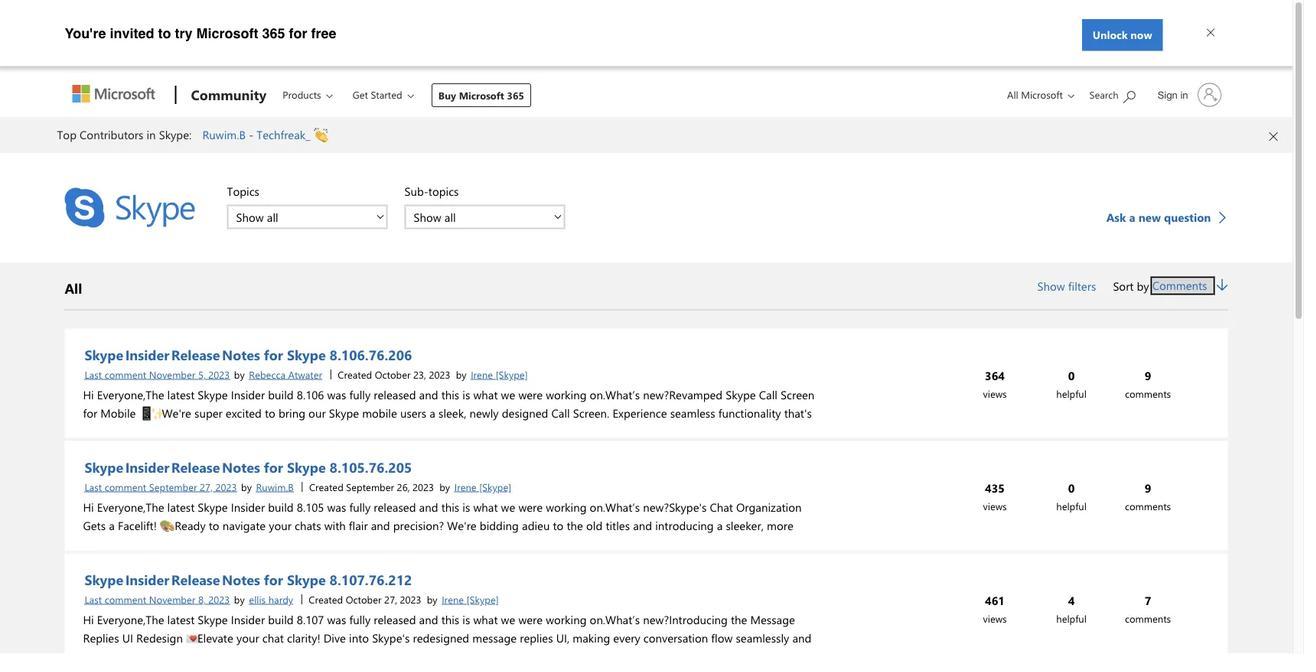 Task type: locate. For each thing, give the bounding box(es) containing it.
1 vertical spatial comments
[[1125, 499, 1171, 513]]

2 vertical spatial comment
[[105, 593, 146, 606]]

here's
[[164, 536, 195, 552]]

at down layout.
[[131, 555, 141, 570]]

to left try
[[158, 25, 171, 41]]

0 vertical spatial irene
[[471, 368, 493, 381]]

27, inside skype insider release notes for skype 8.105.76.205 last comment september 27, 2023 by ruwim.b | created september 26, 2023              by irene [skype] hi everyone,the latest skype insider build 8.105 was fully released and this is what we were working on.what's new?skype's chat organization gets a facelift! 🎨 ready to navigate your chats with flair and precision? we're bidding adieu to the old titles and introducing a sleeker, more intuitive layout. here's what's fresh: 📌 pinning perfected: spot the 'pin' icon for your beloved bing bot chat. bing's never been easier to access! ❤️ favorites at a glance: your fav chats now boast a 'fav' icon, making them instantly recognizable at the top of your
[[200, 480, 213, 494]]

0 vertical spatial 0 helpful element
[[1034, 366, 1110, 403]]

0 horizontal spatial 27,
[[200, 480, 213, 494]]

irene down them
[[442, 593, 464, 606]]

0 vertical spatial your
[[269, 518, 292, 533]]

1 vertical spatial irene [skype] link
[[453, 479, 513, 495]]

2 9 from the top
[[1145, 480, 1152, 496]]

0 vertical spatial 0 helpful
[[1057, 368, 1087, 400]]

2023 right 5, on the left of the page
[[208, 368, 230, 381]]

last inside skype insider release notes for skype 8.105.76.205 last comment september 27, 2023 by ruwim.b | created september 26, 2023              by irene [skype] hi everyone,the latest skype insider build 8.105 was fully released and this is what we were working on.what's new?skype's chat organization gets a facelift! 🎨 ready to navigate your chats with flair and precision? we're bidding adieu to the old titles and introducing a sleeker, more intuitive layout. here's what's fresh: 📌 pinning perfected: spot the 'pin' icon for your beloved bing bot chat. bing's never been easier to access! ❤️ favorites at a glance: your fav chats now boast a 'fav' icon, making them instantly recognizable at the top of your
[[85, 480, 102, 494]]

1 vertical spatial 9 comments
[[1125, 480, 1171, 513]]

your down bing's
[[635, 555, 657, 570]]

atwater
[[288, 368, 322, 381]]

1 horizontal spatial all
[[1007, 88, 1019, 101]]

0 vertical spatial views
[[983, 387, 1007, 400]]

7 comments element
[[1110, 591, 1187, 628]]

1 horizontal spatial chats
[[295, 518, 321, 533]]

0 right 435
[[1068, 480, 1075, 496]]

ruwim.b up build
[[256, 480, 294, 494]]

9 for skype insider release notes for skype 8.106.76.206
[[1145, 368, 1152, 383]]

views down 364
[[983, 387, 1007, 400]]

0 helpful
[[1057, 368, 1087, 400], [1057, 480, 1087, 513]]

1 vertical spatial 2023
[[215, 480, 237, 494]]

0 horizontal spatial your
[[269, 518, 292, 533]]

1 vertical spatial 365
[[507, 89, 524, 102]]

at down bing
[[568, 555, 578, 570]]

0 horizontal spatial ruwim.b link
[[202, 127, 246, 142]]

all inside dropdown button
[[1007, 88, 1019, 101]]

microsoft inside dropdown button
[[1021, 88, 1063, 101]]

views for 8.106.76.206
[[983, 387, 1007, 400]]

1 vertical spatial comment
[[105, 480, 146, 494]]

the up making
[[401, 536, 417, 552]]

0 vertical spatial 0
[[1068, 368, 1075, 383]]

4 helpful element
[[1034, 591, 1110, 628]]

irene inside skype insider release notes for skype 8.105.76.205 last comment september 27, 2023 by ruwim.b | created september 26, 2023              by irene [skype] hi everyone,the latest skype insider build 8.105 was fully released and this is what we were working on.what's new?skype's chat organization gets a facelift! 🎨 ready to navigate your chats with flair and precision? we're bidding adieu to the old titles and introducing a sleeker, more intuitive layout. here's what's fresh: 📌 pinning perfected: spot the 'pin' icon for your beloved bing bot chat. bing's never been easier to access! ❤️ favorites at a glance: your fav chats now boast a 'fav' icon, making them instantly recognizable at the top of your
[[454, 480, 477, 494]]

1 horizontal spatial 27,
[[384, 593, 397, 606]]

1 horizontal spatial now
[[1131, 28, 1152, 42]]

1 horizontal spatial ruwim.b
[[256, 480, 294, 494]]

october inside last comment november 5, 2023 by rebecca atwater | created october 23, 2023              by irene [skype]
[[375, 368, 411, 381]]

sign in
[[1158, 89, 1188, 101]]

microsoft
[[196, 25, 258, 41], [1021, 88, 1063, 101], [459, 89, 504, 102]]

september
[[149, 480, 197, 494], [346, 480, 394, 494]]

1 vertical spatial skype insider release notes
[[85, 458, 260, 477]]

in right sign at the top of page
[[1181, 89, 1188, 101]]

1 vertical spatial ruwim.b
[[256, 480, 294, 494]]

started
[[371, 88, 402, 101]]

top
[[57, 127, 77, 142]]

27, down 8.107.76.212
[[384, 593, 397, 606]]

now
[[1131, 28, 1152, 42], [268, 555, 289, 570]]

october left 23,
[[375, 368, 411, 381]]

[skype] inside skype insider release notes for skype 8.105.76.205 last comment september 27, 2023 by ruwim.b | created september 26, 2023              by irene [skype] hi everyone,the latest skype insider build 8.105 was fully released and this is what we were working on.what's new?skype's chat organization gets a facelift! 🎨 ready to navigate your chats with flair and precision? we're bidding adieu to the old titles and introducing a sleeker, more intuitive layout. here's what's fresh: 📌 pinning perfected: spot the 'pin' icon for your beloved bing bot chat. bing's never been easier to access! ❤️ favorites at a glance: your fav chats now boast a 'fav' icon, making them instantly recognizable at the top of your
[[479, 480, 511, 494]]

chats
[[295, 518, 321, 533], [238, 555, 264, 570]]

2 9 comments element from the top
[[1110, 479, 1187, 516]]

1 vertical spatial created
[[309, 480, 344, 494]]

2 vertical spatial skype insider release notes
[[85, 571, 260, 589]]

by
[[1137, 278, 1149, 294], [234, 368, 245, 381], [456, 368, 467, 381], [241, 480, 252, 494], [440, 480, 450, 494], [234, 593, 245, 606], [427, 593, 438, 606]]

created down 'fav'
[[309, 593, 343, 606]]

for up rebecca
[[264, 346, 283, 364]]

-
[[249, 127, 254, 142]]

0 helpful right 435 views element
[[1057, 480, 1087, 513]]

and up bing's
[[633, 518, 652, 533]]

november left 8,
[[149, 593, 195, 606]]

0 vertical spatial 9 comments
[[1125, 368, 1171, 400]]

1 horizontal spatial 365
[[507, 89, 524, 102]]

irene [skype] link for skype insider release notes for skype 8.107.76.212
[[440, 591, 500, 608]]

a right ask
[[1129, 209, 1136, 225]]

9 comments for skype insider release notes for skype 8.106.76.206
[[1125, 368, 1171, 400]]

8.107.76.212
[[330, 571, 412, 589]]

2 helpful from the top
[[1057, 499, 1087, 513]]

skype insider release notes for skype 8.107.76.212
[[85, 571, 412, 589]]

november for skype insider release notes for skype 8.106.76.206
[[149, 368, 195, 381]]

1 comments from the top
[[1125, 387, 1171, 400]]

for for 8.106.76.206
[[264, 346, 283, 364]]

hardy
[[268, 593, 293, 606]]

'fav'
[[332, 555, 355, 570]]

created up the 'was'
[[309, 480, 344, 494]]

ruwim.b left the -
[[202, 127, 246, 142]]

skype for 8.107.76.212
[[287, 571, 326, 589]]

irene right 23,
[[471, 368, 493, 381]]

2 views from the top
[[983, 499, 1007, 513]]

0 horizontal spatial and
[[371, 518, 390, 533]]

0 vertical spatial now
[[1131, 28, 1152, 42]]

question
[[1164, 209, 1211, 225]]

contributors
[[80, 127, 143, 142]]

9 for skype insider release notes for skype 8.105.76.205
[[1145, 480, 1152, 496]]

2 vertical spatial your
[[635, 555, 657, 570]]

on.what's
[[590, 499, 640, 515]]

working
[[546, 499, 587, 515]]

1 vertical spatial 0 helpful element
[[1034, 479, 1110, 516]]

461
[[985, 593, 1005, 608]]

[skype] for skype insider release notes for skype 8.106.76.206
[[496, 368, 528, 381]]

364 views element
[[957, 366, 1034, 403]]

2 0 helpful from the top
[[1057, 480, 1087, 513]]

for left free
[[289, 25, 307, 41]]

skype insider release notes for skype insider release notes for skype 8.105.76.205 last comment september 27, 2023 by ruwim.b | created september 26, 2023              by irene [skype] hi everyone,the latest skype insider build 8.105 was fully released and this is what we were working on.what's new?skype's chat organization gets a facelift! 🎨 ready to navigate your chats with flair and precision? we're bidding adieu to the old titles and introducing a sleeker, more intuitive layout. here's what's fresh: 📌 pinning perfected: spot the 'pin' icon for your beloved bing bot chat. bing's never been easier to access! ❤️ favorites at a glance: your fav chats now boast a 'fav' icon, making them instantly recognizable at the top of your
[[85, 458, 260, 477]]

1 horizontal spatial microsoft
[[459, 89, 504, 102]]

0 vertical spatial 2023
[[208, 368, 230, 381]]

0 vertical spatial ruwim.b
[[202, 127, 246, 142]]

of
[[621, 555, 632, 570]]

0 vertical spatial comment
[[105, 368, 146, 381]]

0 horizontal spatial now
[[268, 555, 289, 570]]

435 views element
[[957, 479, 1034, 516]]

2 november from the top
[[149, 593, 195, 606]]

1 vertical spatial 0 helpful
[[1057, 480, 1087, 513]]

recognizable
[[501, 555, 565, 570]]

were
[[519, 499, 543, 515]]

2 last from the top
[[85, 480, 102, 494]]

last
[[85, 368, 102, 381], [85, 480, 102, 494], [85, 593, 102, 606]]

your down bidding
[[486, 536, 509, 552]]

skype insider release notes inside skype insider release notes for skype 8.105.76.205 last comment september 27, 2023 by ruwim.b | created september 26, 2023              by irene [skype] hi everyone,the latest skype insider build 8.105 was fully released and this is what we were working on.what's new?skype's chat organization gets a facelift! 🎨 ready to navigate your chats with flair and precision? we're bidding adieu to the old titles and introducing a sleeker, more intuitive layout. here's what's fresh: 📌 pinning perfected: spot the 'pin' icon for your beloved bing bot chat. bing's never been easier to access! ❤️ favorites at a glance: your fav chats now boast a 'fav' icon, making them instantly recognizable at the top of your
[[85, 458, 260, 477]]

all for all microsoft
[[1007, 88, 1019, 101]]

irene up is
[[454, 480, 477, 494]]

insider
[[231, 499, 265, 515]]

a down chat
[[717, 518, 723, 533]]

0 vertical spatial 9 comments element
[[1110, 366, 1187, 403]]

2 vertical spatial created
[[309, 593, 343, 606]]

4
[[1068, 593, 1075, 608]]

comments button
[[1153, 277, 1214, 294]]

0 helpful element
[[1034, 366, 1110, 403], [1034, 479, 1110, 516]]

0 horizontal spatial microsoft
[[196, 25, 258, 41]]

last comment november 5, 2023 link
[[83, 366, 231, 383]]

| inside last comment november 8, 2023 by ellis hardy | created october 27, 2023              by irene [skype]
[[301, 591, 303, 605]]

all microsoft
[[1007, 88, 1063, 101]]

by right 23,
[[456, 368, 467, 381]]

topics
[[429, 183, 459, 199]]

spot
[[374, 536, 397, 552]]

2 vertical spatial irene [skype] link
[[440, 591, 500, 608]]

organization
[[736, 499, 802, 515]]

365 left free
[[262, 25, 285, 41]]

for up instantly
[[469, 536, 483, 552]]

and up precision?
[[419, 499, 438, 515]]

microsoft for all microsoft
[[1021, 88, 1063, 101]]

microsoft left search
[[1021, 88, 1063, 101]]

comment down favorites
[[105, 593, 146, 606]]

them
[[425, 555, 452, 570]]

titles
[[606, 518, 630, 533]]

| up the 8.105
[[301, 479, 303, 492]]

now down 📌
[[268, 555, 289, 570]]

3 comments from the top
[[1125, 612, 1171, 625]]

8.105
[[297, 499, 324, 515]]

1 comment from the top
[[105, 368, 146, 381]]

and
[[419, 499, 438, 515], [371, 518, 390, 533], [633, 518, 652, 533]]

1 9 from the top
[[1145, 368, 1152, 383]]

1 vertical spatial ruwim.b link
[[255, 479, 295, 495]]

comment inside last comment november 8, 2023 by ellis hardy | created october 27, 2023              by irene [skype]
[[105, 593, 146, 606]]

microsoft right the buy
[[459, 89, 504, 102]]

favorites
[[83, 555, 128, 570]]

for up 'ellis hardy' link
[[264, 571, 283, 589]]

skype up the 8.105
[[287, 458, 326, 477]]

0 vertical spatial 365
[[262, 25, 285, 41]]

1 vertical spatial 9 comments element
[[1110, 479, 1187, 516]]

november left 5, on the left of the page
[[149, 368, 195, 381]]

0 vertical spatial created
[[338, 368, 372, 381]]

1 vertical spatial 9
[[1145, 480, 1152, 496]]

| right atwater at left
[[330, 366, 332, 380]]

comments
[[1125, 387, 1171, 400], [1125, 499, 1171, 513], [1125, 612, 1171, 625]]

1 vertical spatial irene
[[454, 480, 477, 494]]

skype insider release notes up the last comment november 5, 2023 link
[[85, 346, 260, 364]]

1 9 comments element from the top
[[1110, 366, 1187, 403]]

1 vertical spatial the
[[401, 536, 417, 552]]

created inside last comment november 8, 2023 by ellis hardy | created october 27, 2023              by irene [skype]
[[309, 593, 343, 606]]

skype insider release notes for skype insider release notes for skype 8.107.76.212
[[85, 571, 260, 589]]

1 vertical spatial views
[[983, 499, 1007, 513]]

by right sort at right
[[1137, 278, 1149, 294]]

1 horizontal spatial at
[[568, 555, 578, 570]]

old
[[586, 518, 603, 533]]

1 vertical spatial november
[[149, 593, 195, 606]]

1 last from the top
[[85, 368, 102, 381]]

|
[[330, 366, 332, 380], [301, 479, 303, 492], [301, 591, 303, 605]]

2023 inside last comment november 5, 2023 by rebecca atwater | created october 23, 2023              by irene [skype]
[[208, 368, 230, 381]]

2023 right 8,
[[208, 593, 230, 606]]

skype for 8.105.76.205
[[287, 458, 326, 477]]

irene inside last comment november 5, 2023 by rebecca atwater | created october 23, 2023              by irene [skype]
[[471, 368, 493, 381]]

0 vertical spatial last
[[85, 368, 102, 381]]

1 vertical spatial in
[[147, 127, 156, 142]]

1 horizontal spatial in
[[1181, 89, 1188, 101]]

1 0 helpful from the top
[[1057, 368, 1087, 400]]

0 vertical spatial comments
[[1125, 387, 1171, 400]]

0 vertical spatial 9
[[1145, 368, 1152, 383]]

try
[[175, 25, 192, 41]]

views inside "element"
[[983, 612, 1007, 625]]

ruwim.b - techfreak_ 👏
[[202, 127, 325, 142]]

0 horizontal spatial september
[[149, 480, 197, 494]]

2 vertical spatial comments
[[1125, 612, 1171, 625]]

2 0 helpful element from the top
[[1034, 479, 1110, 516]]

last inside last comment november 5, 2023 by rebecca atwater | created october 23, 2023              by irene [skype]
[[85, 368, 102, 381]]

alert
[[0, 117, 1293, 154]]

8,
[[198, 593, 206, 606]]

ruwim.b link up build
[[255, 479, 295, 495]]

| inside last comment november 5, 2023 by rebecca atwater | created october 23, 2023              by irene [skype]
[[330, 366, 332, 380]]

27, inside last comment november 8, 2023 by ellis hardy | created october 27, 2023              by irene [skype]
[[384, 593, 397, 606]]

1 vertical spatial [skype]
[[479, 480, 511, 494]]

october
[[375, 368, 411, 381], [346, 593, 382, 606]]

irene inside last comment november 8, 2023 by ellis hardy | created october 27, 2023              by irene [skype]
[[442, 593, 464, 606]]

a
[[1129, 209, 1136, 225], [109, 518, 115, 533], [717, 518, 723, 533], [144, 555, 150, 570], [323, 555, 329, 570]]

[skype] inside last comment november 8, 2023 by ellis hardy | created october 27, 2023              by irene [skype]
[[467, 593, 499, 606]]

irene for skype insider release notes for skype 8.107.76.212
[[442, 593, 464, 606]]

top contributors in skype:
[[57, 127, 192, 142]]

you're invited to try microsoft 365 for free
[[65, 25, 336, 41]]

sort ascending image
[[1217, 279, 1228, 294]]

comment left 5, on the left of the page
[[105, 368, 146, 381]]

1 views from the top
[[983, 387, 1007, 400]]

1 helpful from the top
[[1057, 387, 1087, 400]]

1 vertical spatial all
[[65, 279, 82, 297]]

2 vertical spatial views
[[983, 612, 1007, 625]]

in inside dropdown button
[[1181, 89, 1188, 101]]

now right unlock on the top of page
[[1131, 28, 1152, 42]]

0 vertical spatial all
[[1007, 88, 1019, 101]]

3 skype insider release notes from the top
[[85, 571, 260, 589]]

irene
[[471, 368, 493, 381], [454, 480, 477, 494], [442, 593, 464, 606]]

irene [skype] link
[[469, 366, 529, 383], [453, 479, 513, 495], [440, 591, 500, 608]]

1 vertical spatial |
[[301, 479, 303, 492]]

1 vertical spatial 27,
[[384, 593, 397, 606]]

1 at from the left
[[131, 555, 141, 570]]

1 vertical spatial helpful
[[1057, 499, 1087, 513]]

last comment september 27, 2023 link
[[83, 479, 238, 495]]

the
[[567, 518, 583, 533], [401, 536, 417, 552], [581, 555, 598, 570]]

2 vertical spatial irene
[[442, 593, 464, 606]]

skype insider release notes inside skype insider release notes for skype 8.107.76.212 link
[[85, 571, 260, 589]]

skype insider release notes down glance:
[[85, 571, 260, 589]]

helpful for skype insider release notes for skype 8.106.76.206
[[1057, 387, 1087, 400]]

2 horizontal spatial microsoft
[[1021, 88, 1063, 101]]

chats down the 8.105
[[295, 518, 321, 533]]

0 vertical spatial 27,
[[200, 480, 213, 494]]

october for 8.106.76.206
[[375, 368, 411, 381]]

ruwim.b
[[202, 127, 246, 142], [256, 480, 294, 494]]

boast
[[292, 555, 320, 570]]

1 vertical spatial now
[[268, 555, 289, 570]]

2 vertical spatial 2023
[[208, 593, 230, 606]]

ruwim.b link left the -
[[202, 127, 246, 142]]

1 9 comments from the top
[[1125, 368, 1171, 400]]

adieu
[[522, 518, 550, 533]]

0 vertical spatial chats
[[295, 518, 321, 533]]

0 vertical spatial irene [skype] link
[[469, 366, 529, 383]]

9
[[1145, 368, 1152, 383], [1145, 480, 1152, 496]]

october inside last comment november 8, 2023 by ellis hardy | created october 27, 2023              by irene [skype]
[[346, 593, 382, 606]]

9 comments element
[[1110, 366, 1187, 403], [1110, 479, 1187, 516]]

1 horizontal spatial your
[[486, 536, 509, 552]]

0 for skype insider release notes for skype 8.106.76.206
[[1068, 368, 1075, 383]]

bidding
[[480, 518, 519, 533]]

skype insider release notes inside skype insider release notes for skype 8.106.76.206 link
[[85, 346, 260, 364]]

1 november from the top
[[149, 368, 195, 381]]

november inside last comment november 5, 2023 by rebecca atwater | created october 23, 2023              by irene [skype]
[[149, 368, 195, 381]]

365
[[262, 25, 285, 41], [507, 89, 524, 102]]

all inside main content element
[[65, 279, 82, 297]]

irene [skype] link for skype insider release notes for skype 8.106.76.206
[[469, 366, 529, 383]]

the down bot
[[581, 555, 598, 570]]

0 helpful right 364 views element
[[1057, 368, 1087, 400]]

comment inside skype insider release notes for skype 8.105.76.205 last comment september 27, 2023 by ruwim.b | created september 26, 2023              by irene [skype] hi everyone,the latest skype insider build 8.105 was fully released and this is what we were working on.what's new?skype's chat organization gets a facelift! 🎨 ready to navigate your chats with flair and precision? we're bidding adieu to the old titles and introducing a sleeker, more intuitive layout. here's what's fresh: 📌 pinning perfected: spot the 'pin' icon for your beloved bing bot chat. bing's never been easier to access! ❤️ favorites at a glance: your fav chats now boast a 'fav' icon, making them instantly recognizable at the top of your
[[105, 480, 146, 494]]

2023 inside last comment november 8, 2023 by ellis hardy | created october 27, 2023              by irene [skype]
[[208, 593, 230, 606]]

chats up skype insider release notes for skype 8.107.76.212
[[238, 555, 264, 570]]

2023
[[208, 368, 230, 381], [215, 480, 237, 494], [208, 593, 230, 606]]

1 vertical spatial october
[[346, 593, 382, 606]]

27, up ready
[[200, 480, 213, 494]]

[skype] inside last comment november 5, 2023 by rebecca atwater | created october 23, 2023              by irene [skype]
[[496, 368, 528, 381]]

fav
[[220, 555, 235, 570]]

new?skype's
[[643, 499, 707, 515]]

0 horizontal spatial all
[[65, 279, 82, 297]]

3 helpful from the top
[[1057, 612, 1087, 625]]

2 comment from the top
[[105, 480, 146, 494]]

2 vertical spatial last
[[85, 593, 102, 606]]

0 vertical spatial in
[[1181, 89, 1188, 101]]

1 vertical spatial last
[[85, 480, 102, 494]]

0 vertical spatial skype insider release notes
[[85, 346, 260, 364]]

2 skype insider release notes from the top
[[85, 458, 260, 477]]

views down 435
[[983, 499, 1007, 513]]

1 horizontal spatial ruwim.b link
[[255, 479, 295, 495]]

1 0 helpful element from the top
[[1034, 366, 1110, 403]]

in left skype:
[[147, 127, 156, 142]]

0 vertical spatial [skype]
[[496, 368, 528, 381]]

2 vertical spatial [skype]
[[467, 593, 499, 606]]

skype
[[287, 346, 326, 364], [287, 458, 326, 477], [198, 499, 228, 515], [287, 571, 326, 589]]

your
[[269, 518, 292, 533], [486, 536, 509, 552], [635, 555, 657, 570]]

september up latest
[[149, 480, 197, 494]]

for for 8.107.76.212
[[264, 571, 283, 589]]

november for skype insider release notes for skype 8.107.76.212
[[149, 593, 195, 606]]

comment up everyone,the
[[105, 480, 146, 494]]

access!
[[768, 536, 804, 552]]

ellis hardy link
[[248, 591, 295, 608]]

views for 8.107.76.212
[[983, 612, 1007, 625]]

released
[[374, 499, 416, 515]]

to down working
[[553, 518, 564, 533]]

hi
[[83, 499, 94, 515]]

2 vertical spatial |
[[301, 591, 303, 605]]

skype insider release notes up the last comment september 27, 2023 link
[[85, 458, 260, 477]]

created inside last comment november 5, 2023 by rebecca atwater | created october 23, 2023              by irene [skype]
[[338, 368, 372, 381]]

2 vertical spatial helpful
[[1057, 612, 1087, 625]]

435 views
[[983, 480, 1007, 513]]

1 vertical spatial your
[[486, 536, 509, 552]]

microsoft image
[[72, 85, 155, 103]]

1 september from the left
[[149, 480, 197, 494]]

views down 461 at the bottom of the page
[[983, 612, 1007, 625]]

last inside last comment november 8, 2023 by ellis hardy | created october 27, 2023              by irene [skype]
[[85, 593, 102, 606]]

3 views from the top
[[983, 612, 1007, 625]]

0 vertical spatial october
[[375, 368, 411, 381]]

1 0 from the top
[[1068, 368, 1075, 383]]

for up build
[[264, 458, 283, 477]]

3 last from the top
[[85, 593, 102, 606]]

365 right the buy
[[507, 89, 524, 102]]

1 horizontal spatial and
[[419, 499, 438, 515]]

microsoft right try
[[196, 25, 258, 41]]

your down build
[[269, 518, 292, 533]]

skype up last comment november 5, 2023 by rebecca atwater | created october 23, 2023              by irene [skype]
[[287, 346, 326, 364]]

october down 8.107.76.212
[[346, 593, 382, 606]]

the left old
[[567, 518, 583, 533]]

3 comment from the top
[[105, 593, 146, 606]]

1 vertical spatial 0
[[1068, 480, 1075, 496]]

perfected:
[[320, 536, 371, 552]]

created
[[338, 368, 372, 381], [309, 480, 344, 494], [309, 593, 343, 606]]

1 skype insider release notes from the top
[[85, 346, 260, 364]]

comment inside last comment november 5, 2023 by rebecca atwater | created october 23, 2023              by irene [skype]
[[105, 368, 146, 381]]

8.105.76.205
[[330, 458, 412, 477]]

7
[[1145, 593, 1152, 608]]

september down "8.105.76.205"
[[346, 480, 394, 494]]

2023 down skype insider release notes for skype 8.105.76.205 link
[[215, 480, 237, 494]]

comment for skype insider release notes for skype 8.106.76.206
[[105, 368, 146, 381]]

2 vertical spatial the
[[581, 555, 598, 570]]

1 vertical spatial chats
[[238, 555, 264, 570]]

0 vertical spatial helpful
[[1057, 387, 1087, 400]]

skype down boast
[[287, 571, 326, 589]]

created down 8.106.76.206
[[338, 368, 372, 381]]

0 horizontal spatial at
[[131, 555, 141, 570]]

5,
[[198, 368, 206, 381]]

| right hardy
[[301, 591, 303, 605]]

and up spot
[[371, 518, 390, 533]]

november inside last comment november 8, 2023 by ellis hardy | created october 27, 2023              by irene [skype]
[[149, 593, 195, 606]]

0 right 364
[[1068, 368, 1075, 383]]

last comment november 5, 2023 by rebecca atwater | created october 23, 2023              by irene [skype]
[[85, 366, 528, 381]]

sleeker,
[[726, 518, 764, 533]]

2 9 comments from the top
[[1125, 480, 1171, 513]]

0 horizontal spatial in
[[147, 127, 156, 142]]

1 horizontal spatial september
[[346, 480, 394, 494]]

2 0 from the top
[[1068, 480, 1075, 496]]



Task type: vqa. For each thing, say whether or not it's contained in the screenshot.


Task type: describe. For each thing, give the bounding box(es) containing it.
irene for skype insider release notes for skype 8.106.76.206
[[471, 368, 493, 381]]

making
[[385, 555, 422, 570]]

skype insider release notes for skype insider release notes for skype 8.106.76.206
[[85, 346, 260, 364]]

| for 8.106.76.206
[[330, 366, 332, 380]]

unlock now
[[1093, 28, 1152, 42]]

instantly
[[455, 555, 497, 570]]

rebecca atwater link
[[248, 366, 324, 383]]

sub-
[[405, 183, 429, 199]]

461 views
[[983, 593, 1007, 625]]

get
[[353, 88, 368, 101]]

microsoft for buy microsoft 365
[[459, 89, 504, 102]]

last for skype insider release notes for skype 8.106.76.206
[[85, 368, 102, 381]]

beloved
[[512, 536, 553, 552]]

2023 for 8.107.76.212
[[208, 593, 230, 606]]

0 helpful element for skype insider release notes for skype 8.105.76.205
[[1034, 479, 1110, 516]]

been
[[694, 536, 719, 552]]

skype insider release notes for skype 8.106.76.206
[[85, 346, 412, 364]]

0 horizontal spatial chats
[[238, 555, 264, 570]]

9 comments element for skype insider release notes for skype 8.106.76.206
[[1110, 366, 1187, 403]]

23,
[[413, 368, 426, 381]]

search button
[[1081, 75, 1144, 113]]

alert containing top contributors in skype:
[[0, 117, 1293, 154]]

last comment november 8, 2023 by ellis hardy | created october 27, 2023              by irene [skype]
[[85, 591, 499, 606]]

filters
[[1068, 278, 1096, 294]]

techfreak_
[[257, 127, 310, 142]]

now inside unlock now link
[[1131, 28, 1152, 42]]

ellis
[[249, 593, 266, 606]]

2023 inside skype insider release notes for skype 8.105.76.205 last comment september 27, 2023 by ruwim.b | created september 26, 2023              by irene [skype] hi everyone,the latest skype insider build 8.105 was fully released and this is what we were working on.what's new?skype's chat organization gets a facelift! 🎨 ready to navigate your chats with flair and precision? we're bidding adieu to the old titles and introducing a sleeker, more intuitive layout. here's what's fresh: 📌 pinning perfected: spot the 'pin' icon for your beloved bing bot chat. bing's never been easier to access! ❤️ favorites at a glance: your fav chats now boast a 'fav' icon, making them instantly recognizable at the top of your
[[215, 480, 237, 494]]

all for all
[[65, 279, 82, 297]]

this
[[441, 499, 459, 515]]

'pin'
[[420, 536, 441, 552]]

comments
[[1153, 277, 1208, 293]]

to right easier
[[755, 536, 765, 552]]

to up what's in the bottom of the page
[[209, 518, 219, 533]]

sub-topics
[[405, 183, 459, 199]]

chat
[[710, 499, 733, 515]]

now inside skype insider release notes for skype 8.105.76.205 last comment september 27, 2023 by ruwim.b | created september 26, 2023              by irene [skype] hi everyone,the latest skype insider build 8.105 was fully released and this is what we were working on.what's new?skype's chat organization gets a facelift! 🎨 ready to navigate your chats with flair and precision? we're bidding adieu to the old titles and introducing a sleeker, more intuitive layout. here's what's fresh: 📌 pinning perfected: spot the 'pin' icon for your beloved bing bot chat. bing's never been easier to access! ❤️ favorites at a glance: your fav chats now boast a 'fav' icon, making them instantly recognizable at the top of your
[[268, 555, 289, 570]]

by left ellis
[[234, 593, 245, 606]]

by up this
[[440, 480, 450, 494]]

irene [skype] link for skype insider release notes for skype 8.105.76.205
[[453, 479, 513, 495]]

flair
[[349, 518, 368, 533]]

ask
[[1107, 209, 1126, 225]]

invited
[[110, 25, 154, 41]]

a right gets
[[109, 518, 115, 533]]

0 horizontal spatial 365
[[262, 25, 285, 41]]

by down skype insider release notes for skype 8.105.76.205 link
[[241, 480, 252, 494]]

461 views element
[[957, 591, 1034, 628]]

show filters button
[[1036, 277, 1098, 295]]

skype image
[[65, 188, 195, 228]]

chat.
[[602, 536, 626, 552]]

community
[[191, 85, 267, 103]]

everyone,the
[[97, 499, 164, 515]]

icon
[[444, 536, 466, 552]]

introducing
[[655, 518, 714, 533]]

skype insider release notes for skype 8.105.76.205 link
[[83, 457, 414, 478]]

0 for skype insider release notes for skype 8.105.76.205
[[1068, 480, 1075, 496]]

with
[[324, 518, 346, 533]]

2 horizontal spatial and
[[633, 518, 652, 533]]

rebecca
[[249, 368, 286, 381]]

2 at from the left
[[568, 555, 578, 570]]

a inside ask a new question link
[[1129, 209, 1136, 225]]

9 comments for skype insider release notes for skype 8.105.76.205
[[1125, 480, 1171, 513]]

show
[[1038, 278, 1065, 294]]

fresh:
[[234, 536, 261, 552]]

2 september from the left
[[346, 480, 394, 494]]

you're
[[65, 25, 106, 41]]

latest
[[167, 499, 195, 515]]

4 helpful
[[1057, 593, 1087, 625]]

what's
[[199, 536, 231, 552]]

gets
[[83, 518, 106, 533]]

7 comments
[[1125, 593, 1171, 625]]

comments for skype insider release notes for skype 8.107.76.212
[[1125, 612, 1171, 625]]

2 comments from the top
[[1125, 499, 1171, 513]]

buy
[[439, 89, 456, 102]]

we
[[501, 499, 515, 515]]

techfreak_ link
[[257, 127, 310, 142]]

skype insider release notes for skype 8.107.76.212 link
[[83, 569, 414, 591]]

created for 8.107.76.212
[[309, 593, 343, 606]]

unlock
[[1093, 28, 1128, 42]]

0 vertical spatial the
[[567, 518, 583, 533]]

your
[[193, 555, 217, 570]]

0 helpful element for skype insider release notes for skype 8.106.76.206
[[1034, 366, 1110, 403]]

skype for 8.106.76.206
[[287, 346, 326, 364]]

0 helpful for skype insider release notes for skype 8.105.76.205
[[1057, 480, 1087, 513]]

comments for skype insider release notes for skype 8.106.76.206
[[1125, 387, 1171, 400]]

ask a new question link
[[1107, 207, 1228, 227]]

skype:
[[159, 127, 192, 142]]

main content element
[[0, 117, 1293, 654]]

0 vertical spatial ruwim.b link
[[202, 127, 246, 142]]

2023 for 8.106.76.206
[[208, 368, 230, 381]]

| for 8.107.76.212
[[301, 591, 303, 605]]

sign
[[1158, 89, 1178, 101]]

layout.
[[127, 536, 161, 552]]

new
[[1139, 209, 1161, 225]]

ruwim.b inside skype insider release notes for skype 8.105.76.205 last comment september 27, 2023 by ruwim.b | created september 26, 2023              by irene [skype] hi everyone,the latest skype insider build 8.105 was fully released and this is what we were working on.what's new?skype's chat organization gets a facelift! 🎨 ready to navigate your chats with flair and precision? we're bidding adieu to the old titles and introducing a sleeker, more intuitive layout. here's what's fresh: 📌 pinning perfected: spot the 'pin' icon for your beloved bing bot chat. bing's never been easier to access! ❤️ favorites at a glance: your fav chats now boast a 'fav' icon, making them instantly recognizable at the top of your
[[256, 480, 294, 494]]

october for 8.107.76.212
[[346, 593, 382, 606]]

sort
[[1113, 278, 1134, 294]]

0 helpful for skype insider release notes for skype 8.106.76.206
[[1057, 368, 1087, 400]]

community link
[[183, 75, 271, 116]]

🎨
[[160, 518, 171, 533]]

build
[[268, 499, 294, 515]]

created for 8.106.76.206
[[338, 368, 372, 381]]

364
[[985, 368, 1005, 383]]

bot
[[581, 536, 599, 552]]

9 comments element for skype insider release notes for skype 8.105.76.205
[[1110, 479, 1187, 516]]

0 horizontal spatial ruwim.b
[[202, 127, 246, 142]]

never
[[662, 536, 690, 552]]

created inside skype insider release notes for skype 8.105.76.205 last comment september 27, 2023 by ruwim.b | created september 26, 2023              by irene [skype] hi everyone,the latest skype insider build 8.105 was fully released and this is what we were working on.what's new?skype's chat organization gets a facelift! 🎨 ready to navigate your chats with flair and precision? we're bidding adieu to the old titles and introducing a sleeker, more intuitive layout. here's what's fresh: 📌 pinning perfected: spot the 'pin' icon for your beloved bing bot chat. bing's never been easier to access! ❤️ favorites at a glance: your fav chats now boast a 'fav' icon, making them instantly recognizable at the top of your
[[309, 480, 344, 494]]

2 horizontal spatial your
[[635, 555, 657, 570]]

bing's
[[629, 536, 659, 552]]

top
[[601, 555, 618, 570]]

last comment november 8, 2023 link
[[83, 591, 231, 608]]

by down them
[[427, 593, 438, 606]]

search
[[1090, 88, 1119, 101]]

comment for skype insider release notes for skype 8.107.76.212
[[105, 593, 146, 606]]

buy microsoft 365
[[439, 89, 524, 102]]

helpful for skype insider release notes for skype 8.107.76.212
[[1057, 612, 1087, 625]]

we're
[[447, 518, 477, 533]]

for for 8.105.76.205
[[264, 458, 283, 477]]

is
[[463, 499, 470, 515]]

❤️
[[807, 536, 818, 552]]

products button
[[273, 75, 345, 114]]

👏
[[314, 127, 325, 142]]

skype up ready
[[198, 499, 228, 515]]

get started
[[353, 88, 402, 101]]

show filters
[[1038, 278, 1096, 294]]

| inside skype insider release notes for skype 8.105.76.205 last comment september 27, 2023 by ruwim.b | created september 26, 2023              by irene [skype] hi everyone,the latest skype insider build 8.105 was fully released and this is what we were working on.what's new?skype's chat organization gets a facelift! 🎨 ready to navigate your chats with flair and precision? we're bidding adieu to the old titles and introducing a sleeker, more intuitive layout. here's what's fresh: 📌 pinning perfected: spot the 'pin' icon for your beloved bing bot chat. bing's never been easier to access! ❤️ favorites at a glance: your fav chats now boast a 'fav' icon, making them instantly recognizable at the top of your
[[301, 479, 303, 492]]

435
[[985, 480, 1005, 496]]

last for skype insider release notes for skype 8.107.76.212
[[85, 593, 102, 606]]

skype insider release notes for skype 8.106.76.206 link
[[83, 344, 414, 366]]

364 views
[[983, 368, 1007, 400]]

a down layout.
[[144, 555, 150, 570]]

[skype] for skype insider release notes for skype 8.107.76.212
[[467, 593, 499, 606]]

intuitive
[[83, 536, 124, 552]]

by down skype insider release notes for skype 8.106.76.206 link
[[234, 368, 245, 381]]

26,
[[397, 480, 410, 494]]

📌
[[264, 536, 276, 552]]

a left 'fav'
[[323, 555, 329, 570]]



